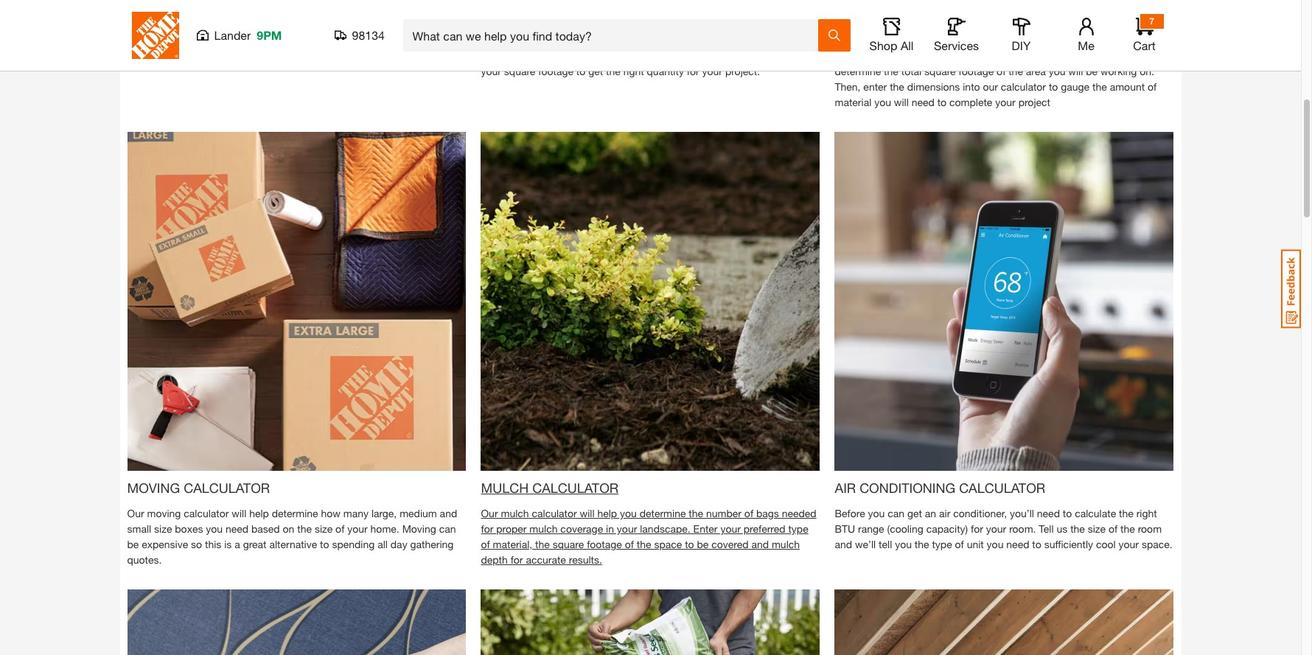 Task type: vqa. For each thing, say whether or not it's contained in the screenshot.
Be to the middle
yes



Task type: describe. For each thing, give the bounding box(es) containing it.
quantity
[[647, 65, 684, 77]]

moving
[[147, 507, 181, 520]]

shop
[[870, 38, 898, 52]]

will inside the our mulch calculator will help you determine the number of bags needed for proper mulch coverage in your landscape. enter your preferred type of material, the square footage of the space to be covered and mulch depth for accurate results.
[[580, 507, 595, 520]]

calculator for mulch calculator
[[532, 480, 619, 496]]

for down material,
[[511, 554, 523, 566]]

dimensions
[[907, 80, 960, 93]]

need down room.
[[1007, 538, 1030, 551]]

gauge
[[1061, 80, 1090, 93]]

of left space
[[625, 538, 634, 551]]

air conditioning calculator image
[[835, 132, 1174, 471]]

landscape.
[[640, 523, 691, 535]]

need up tell
[[1037, 507, 1060, 520]]

the up enter
[[689, 507, 703, 520]]

preferred
[[744, 523, 786, 535]]

the right us
[[1071, 523, 1085, 535]]

air conditioning calculator
[[835, 480, 1046, 496]]

your left all
[[878, 49, 898, 62]]

an
[[925, 507, 936, 520]]

room.
[[1009, 523, 1036, 535]]

your down the tile
[[481, 65, 501, 77]]

times
[[1064, 49, 1089, 62]]

how much material or product do you need to complete your project? image
[[127, 0, 466, 13]]

your inside our moving calculator will help determine how many large, medium and small size boxes you need based on the size of your home. moving can be expensive so this is a great alternative to spending all day gathering quotes.
[[347, 523, 368, 535]]

before you can get an air conditioner, you'll need to calculate the right btu range (cooling capacity) for your room. tell us the size of the room and we'll tell you the type of unit you need to sufficiently cool your space.
[[835, 507, 1173, 551]]

calculate
[[1075, 507, 1116, 520]]

to up working
[[1128, 49, 1137, 62]]

me button
[[1063, 18, 1110, 53]]

gathering
[[410, 538, 454, 551]]

into
[[963, 80, 980, 93]]

coverage
[[561, 523, 603, 535]]

footage inside measure your countertop – multiplying the length times width – to determine the total square footage of the area you will be working on. then, enter the dimensions into our calculator to gauge the amount of material you will need to complete your project
[[959, 65, 994, 77]]

conditioning
[[860, 480, 956, 496]]

square inside measure your countertop – multiplying the length times width – to determine the total square footage of the area you will be working on. then, enter the dimensions into our calculator to gauge the amount of material you will need to complete your project
[[925, 65, 956, 77]]

services
[[934, 38, 979, 52]]

space.
[[1142, 538, 1173, 551]]

enter inside our tile calculator removes the guesswork. select your tiles and enter your square footage to get the right quantity for your project.
[[777, 49, 801, 62]]

the right calculate
[[1119, 507, 1134, 520]]

bags
[[756, 507, 779, 520]]

tiles
[[735, 49, 754, 62]]

covered
[[712, 538, 749, 551]]

me
[[1078, 38, 1095, 52]]

home.
[[371, 523, 399, 535]]

your right cool
[[1119, 538, 1139, 551]]

can inside our moving calculator will help determine how many large, medium and small size boxes you need based on the size of your home. moving can be expensive so this is a great alternative to spending all day gathering quotes.
[[439, 523, 456, 535]]

sufficiently
[[1044, 538, 1093, 551]]

countertop
[[835, 22, 925, 38]]

will inside our moving calculator will help determine how many large, medium and small size boxes you need based on the size of your home. moving can be expensive so this is a great alternative to spending all day gathering quotes.
[[232, 507, 246, 520]]

total
[[901, 65, 922, 77]]

square inside the our mulch calculator will help you determine the number of bags needed for proper mulch coverage in your landscape. enter your preferred type of material, the square footage of the space to be covered and mulch depth for accurate results.
[[553, 538, 584, 551]]

based
[[251, 523, 280, 535]]

unit
[[967, 538, 984, 551]]

of inside our moving calculator will help determine how many large, medium and small size boxes you need based on the size of your home. moving can be expensive so this is a great alternative to spending all day gathering quotes.
[[336, 523, 345, 535]]

the right gauge
[[1093, 80, 1107, 93]]

air
[[939, 507, 951, 520]]

cart
[[1133, 38, 1156, 52]]

measure
[[835, 49, 875, 62]]

and inside before you can get an air conditioner, you'll need to calculate the right btu range (cooling capacity) for your room. tell us the size of the room and we'll tell you the type of unit you need to sufficiently cool your space.
[[835, 538, 852, 551]]

your up covered
[[721, 523, 741, 535]]

calculator for countertop calculator
[[928, 22, 1015, 38]]

diy button
[[998, 18, 1045, 53]]

help for mulch calculator
[[597, 507, 617, 520]]

accurate
[[526, 554, 566, 566]]

the down total
[[890, 80, 904, 93]]

air
[[835, 480, 856, 496]]

our
[[983, 80, 998, 93]]

multiplying
[[962, 49, 1012, 62]]

guesswork.
[[625, 49, 678, 62]]

9pm
[[257, 28, 282, 42]]

is
[[224, 538, 232, 551]]

your left tiles
[[712, 49, 733, 62]]

square inside our tile calculator removes the guesswork. select your tiles and enter your square footage to get the right quantity for your project.
[[504, 65, 536, 77]]

spending
[[332, 538, 375, 551]]

the up the accurate
[[535, 538, 550, 551]]

your down select
[[702, 65, 722, 77]]

insulation calculator image
[[835, 590, 1174, 655]]

to down the dimensions
[[938, 96, 947, 108]]

0 vertical spatial mulch
[[501, 507, 529, 520]]

be inside our moving calculator will help determine how many large, medium and small size boxes you need based on the size of your home. moving can be expensive so this is a great alternative to spending all day gathering quotes.
[[127, 538, 139, 551]]

complete
[[950, 96, 993, 108]]

feedback link image
[[1281, 249, 1301, 329]]

of left unit
[[955, 538, 964, 551]]

tile calculator
[[481, 22, 598, 38]]

right inside before you can get an air conditioner, you'll need to calculate the right btu range (cooling capacity) for your room. tell us the size of the room and we'll tell you the type of unit you need to sufficiently cool your space.
[[1137, 507, 1157, 520]]

of left "bags"
[[744, 507, 753, 520]]

calculator for moving calculator
[[184, 480, 270, 496]]

a
[[235, 538, 240, 551]]

then,
[[835, 80, 861, 93]]

to up us
[[1063, 507, 1072, 520]]

enter inside measure your countertop – multiplying the length times width – to determine the total square footage of the area you will be working on. then, enter the dimensions into our calculator to gauge the amount of material you will need to complete your project
[[864, 80, 887, 93]]

depth
[[481, 554, 508, 566]]

amount
[[1110, 80, 1145, 93]]

our tile calculator removes the guesswork. select your tiles and enter your square footage to get the right quantity for your project.
[[481, 49, 801, 77]]

need inside measure your countertop – multiplying the length times width – to determine the total square footage of the area you will be working on. then, enter the dimensions into our calculator to gauge the amount of material you will need to complete your project
[[912, 96, 935, 108]]

can inside before you can get an air conditioner, you'll need to calculate the right btu range (cooling capacity) for your room. tell us the size of the room and we'll tell you the type of unit you need to sufficiently cool your space.
[[888, 507, 905, 520]]

conditioner,
[[953, 507, 1007, 520]]

tell
[[879, 538, 892, 551]]

width
[[1091, 49, 1117, 62]]

for inside our tile calculator removes the guesswork. select your tiles and enter your square footage to get the right quantity for your project.
[[687, 65, 699, 77]]

the home depot logo image
[[132, 12, 179, 59]]

the left area
[[1009, 65, 1023, 77]]

type inside before you can get an air conditioner, you'll need to calculate the right btu range (cooling capacity) for your room. tell us the size of the room and we'll tell you the type of unit you need to sufficiently cool your space.
[[932, 538, 952, 551]]

the down the (cooling
[[915, 538, 929, 551]]

moving
[[127, 480, 180, 496]]

in
[[606, 523, 614, 535]]

expensive
[[142, 538, 188, 551]]

our for mulch calculator
[[481, 507, 498, 520]]

before
[[835, 507, 865, 520]]

on.
[[1140, 65, 1155, 77]]

proper
[[496, 523, 527, 535]]

your down our
[[995, 96, 1016, 108]]

right inside our tile calculator removes the guesswork. select your tiles and enter your square footage to get the right quantity for your project.
[[623, 65, 644, 77]]

1 vertical spatial mulch
[[530, 523, 558, 535]]

our mulch calculator will help you determine the number of bags needed for proper mulch coverage in your landscape. enter your preferred type of material, the square footage of the space to be covered and mulch depth for accurate results.
[[481, 507, 817, 566]]

size inside before you can get an air conditioner, you'll need to calculate the right btu range (cooling capacity) for your room. tell us the size of the room and we'll tell you the type of unit you need to sufficiently cool your space.
[[1088, 523, 1106, 535]]

needed
[[782, 507, 817, 520]]

btu
[[835, 523, 855, 535]]

the down what can we help you find today? search box
[[606, 65, 621, 77]]

footage inside the our mulch calculator will help you determine the number of bags needed for proper mulch coverage in your landscape. enter your preferred type of material, the square footage of the space to be covered and mulch depth for accurate results.
[[587, 538, 622, 551]]

removes
[[565, 49, 605, 62]]

quotes.
[[127, 554, 162, 566]]

determine inside measure your countertop – multiplying the length times width – to determine the total square footage of the area you will be working on. then, enter the dimensions into our calculator to gauge the amount of material you will need to complete your project
[[835, 65, 881, 77]]

mulch
[[481, 480, 529, 496]]



Task type: locate. For each thing, give the bounding box(es) containing it.
mulch calculator image
[[481, 132, 820, 471]]

mulch up proper
[[501, 507, 529, 520]]

determine
[[835, 65, 881, 77], [272, 507, 318, 520], [640, 507, 686, 520]]

calculator up the coverage
[[532, 480, 619, 496]]

help
[[249, 507, 269, 520], [597, 507, 617, 520]]

shop all
[[870, 38, 914, 52]]

countertop calculator
[[835, 22, 1015, 38]]

lander
[[214, 28, 251, 42]]

0 vertical spatial get
[[588, 65, 603, 77]]

right down guesswork.
[[623, 65, 644, 77]]

day
[[391, 538, 407, 551]]

help for moving calculator
[[249, 507, 269, 520]]

enter up "material" at the top right of the page
[[864, 80, 887, 93]]

moving calculator image
[[127, 132, 466, 471]]

calculator
[[517, 49, 562, 62], [1001, 80, 1046, 93], [184, 507, 229, 520], [532, 507, 577, 520]]

be inside the our mulch calculator will help you determine the number of bags needed for proper mulch coverage in your landscape. enter your preferred type of material, the square footage of the space to be covered and mulch depth for accurate results.
[[697, 538, 709, 551]]

calculator up services
[[928, 22, 1015, 38]]

of down on.
[[1148, 80, 1157, 93]]

calculator for moving calculator
[[184, 507, 229, 520]]

can up gathering
[[439, 523, 456, 535]]

2 size from the left
[[315, 523, 333, 535]]

the up area
[[1015, 49, 1029, 62]]

help up in
[[597, 507, 617, 520]]

square
[[504, 65, 536, 77], [925, 65, 956, 77], [553, 538, 584, 551]]

tile calculator image
[[481, 0, 820, 13]]

many
[[343, 507, 369, 520]]

the left room
[[1121, 523, 1135, 535]]

1 horizontal spatial mulch
[[530, 523, 558, 535]]

our up proper
[[481, 507, 498, 520]]

3 size from the left
[[1088, 523, 1106, 535]]

0 horizontal spatial help
[[249, 507, 269, 520]]

and down btu
[[835, 538, 852, 551]]

enter
[[777, 49, 801, 62], [864, 80, 887, 93]]

cart 7
[[1133, 15, 1156, 52]]

98134
[[352, 28, 385, 42]]

2 horizontal spatial square
[[925, 65, 956, 77]]

for inside before you can get an air conditioner, you'll need to calculate the right btu range (cooling capacity) for your room. tell us the size of the room and we'll tell you the type of unit you need to sufficiently cool your space.
[[971, 523, 983, 535]]

calculator inside our moving calculator will help determine how many large, medium and small size boxes you need based on the size of your home. moving can be expensive so this is a great alternative to spending all day gathering quotes.
[[184, 507, 229, 520]]

be down enter
[[697, 538, 709, 551]]

can up the (cooling
[[888, 507, 905, 520]]

our inside our moving calculator will help determine how many large, medium and small size boxes you need based on the size of your home. moving can be expensive so this is a great alternative to spending all day gathering quotes.
[[127, 507, 144, 520]]

mulch
[[501, 507, 529, 520], [530, 523, 558, 535], [772, 538, 800, 551]]

size
[[154, 523, 172, 535], [315, 523, 333, 535], [1088, 523, 1106, 535]]

space
[[654, 538, 682, 551]]

great
[[243, 538, 267, 551]]

our for tile calculator
[[481, 49, 498, 62]]

of down how
[[336, 523, 345, 535]]

material
[[835, 96, 872, 108]]

moving
[[402, 523, 436, 535]]

determine up on
[[272, 507, 318, 520]]

range
[[858, 523, 884, 535]]

mulch up the accurate
[[530, 523, 558, 535]]

(cooling
[[887, 523, 924, 535]]

determine up landscape.
[[640, 507, 686, 520]]

What can we help you find today? search field
[[412, 20, 817, 51]]

material,
[[493, 538, 532, 551]]

all
[[378, 538, 388, 551]]

footage inside our tile calculator removes the guesswork. select your tiles and enter your square footage to get the right quantity for your project.
[[538, 65, 574, 77]]

and inside our moving calculator will help determine how many large, medium and small size boxes you need based on the size of your home. moving can be expensive so this is a great alternative to spending all day gathering quotes.
[[440, 507, 457, 520]]

calculator down tile calculator
[[517, 49, 562, 62]]

2 help from the left
[[597, 507, 617, 520]]

right
[[623, 65, 644, 77], [1137, 507, 1157, 520]]

1 horizontal spatial can
[[888, 507, 905, 520]]

you
[[1049, 65, 1066, 77], [874, 96, 891, 108], [620, 507, 637, 520], [868, 507, 885, 520], [206, 523, 223, 535], [895, 538, 912, 551], [987, 538, 1004, 551]]

0 horizontal spatial right
[[623, 65, 644, 77]]

will up the coverage
[[580, 507, 595, 520]]

enter
[[693, 523, 718, 535]]

0 horizontal spatial determine
[[272, 507, 318, 520]]

our up small
[[127, 507, 144, 520]]

and inside our tile calculator removes the guesswork. select your tiles and enter your square footage to get the right quantity for your project.
[[757, 49, 774, 62]]

calculator for tile calculator
[[517, 49, 562, 62]]

capacity)
[[926, 523, 968, 535]]

to down the removes
[[576, 65, 586, 77]]

1 vertical spatial can
[[439, 523, 456, 535]]

2 horizontal spatial determine
[[835, 65, 881, 77]]

calculator inside the our mulch calculator will help you determine the number of bags needed for proper mulch coverage in your landscape. enter your preferred type of material, the square footage of the space to be covered and mulch depth for accurate results.
[[532, 507, 577, 520]]

–
[[954, 49, 959, 62], [1120, 49, 1125, 62]]

this
[[205, 538, 221, 551]]

0 horizontal spatial –
[[954, 49, 959, 62]]

calculator inside measure your countertop – multiplying the length times width – to determine the total square footage of the area you will be working on. then, enter the dimensions into our calculator to gauge the amount of material you will need to complete your project
[[1001, 80, 1046, 93]]

1 horizontal spatial determine
[[640, 507, 686, 520]]

and right medium
[[440, 507, 457, 520]]

tile
[[481, 22, 508, 38]]

we'll
[[855, 538, 876, 551]]

large,
[[371, 507, 397, 520]]

shop all button
[[868, 18, 915, 53]]

type inside the our mulch calculator will help you determine the number of bags needed for proper mulch coverage in your landscape. enter your preferred type of material, the square footage of the space to be covered and mulch depth for accurate results.
[[788, 523, 809, 535]]

and down preferred at the bottom
[[752, 538, 769, 551]]

0 horizontal spatial mulch
[[501, 507, 529, 520]]

footage down the removes
[[538, 65, 574, 77]]

be down small
[[127, 538, 139, 551]]

how
[[321, 507, 341, 520]]

0 horizontal spatial footage
[[538, 65, 574, 77]]

2 – from the left
[[1120, 49, 1125, 62]]

medium
[[400, 507, 437, 520]]

of up depth on the left of the page
[[481, 538, 490, 551]]

services button
[[933, 18, 980, 53]]

0 horizontal spatial be
[[127, 538, 139, 551]]

your down conditioner,
[[986, 523, 1007, 535]]

tell
[[1039, 523, 1054, 535]]

calculator down mulch calculator
[[532, 507, 577, 520]]

our left the tile
[[481, 49, 498, 62]]

room
[[1138, 523, 1162, 535]]

need down the dimensions
[[912, 96, 935, 108]]

size down calculate
[[1088, 523, 1106, 535]]

help inside our moving calculator will help determine how many large, medium and small size boxes you need based on the size of your home. moving can be expensive so this is a great alternative to spending all day gathering quotes.
[[249, 507, 269, 520]]

need
[[912, 96, 935, 108], [1037, 507, 1060, 520], [226, 523, 249, 535], [1007, 538, 1030, 551]]

get inside before you can get an air conditioner, you'll need to calculate the right btu range (cooling capacity) for your room. tell us the size of the room and we'll tell you the type of unit you need to sufficiently cool your space.
[[908, 507, 922, 520]]

1 vertical spatial right
[[1137, 507, 1157, 520]]

calculator inside our tile calculator removes the guesswork. select your tiles and enter your square footage to get the right quantity for your project.
[[517, 49, 562, 62]]

and inside the our mulch calculator will help you determine the number of bags needed for proper mulch coverage in your landscape. enter your preferred type of material, the square footage of the space to be covered and mulch depth for accurate results.
[[752, 538, 769, 551]]

need inside our moving calculator will help determine how many large, medium and small size boxes you need based on the size of your home. moving can be expensive so this is a great alternative to spending all day gathering quotes.
[[226, 523, 249, 535]]

will
[[1068, 65, 1083, 77], [894, 96, 909, 108], [232, 507, 246, 520], [580, 507, 595, 520]]

size down how
[[315, 523, 333, 535]]

help inside the our mulch calculator will help you determine the number of bags needed for proper mulch coverage in your landscape. enter your preferred type of material, the square footage of the space to be covered and mulch depth for accurate results.
[[597, 507, 617, 520]]

0 vertical spatial can
[[888, 507, 905, 520]]

our for moving calculator
[[127, 507, 144, 520]]

to inside our moving calculator will help determine how many large, medium and small size boxes you need based on the size of your home. moving can be expensive so this is a great alternative to spending all day gathering quotes.
[[320, 538, 329, 551]]

grass seed calculator image
[[481, 590, 820, 655]]

to inside our tile calculator removes the guesswork. select your tiles and enter your square footage to get the right quantity for your project.
[[576, 65, 586, 77]]

be down "width"
[[1086, 65, 1098, 77]]

our moving calculator will help determine how many large, medium and small size boxes you need based on the size of your home. moving can be expensive so this is a great alternative to spending all day gathering quotes.
[[127, 507, 457, 566]]

can
[[888, 507, 905, 520], [439, 523, 456, 535]]

1 vertical spatial enter
[[864, 80, 887, 93]]

0 horizontal spatial square
[[504, 65, 536, 77]]

determine inside our moving calculator will help determine how many large, medium and small size boxes you need based on the size of your home. moving can be expensive so this is a great alternative to spending all day gathering quotes.
[[272, 507, 318, 520]]

– left multiplying at right top
[[954, 49, 959, 62]]

for left proper
[[481, 523, 493, 535]]

boxes
[[175, 523, 203, 535]]

calculator up project
[[1001, 80, 1046, 93]]

for
[[687, 65, 699, 77], [481, 523, 493, 535], [971, 523, 983, 535], [511, 554, 523, 566]]

calculator up boxes
[[184, 507, 229, 520]]

mulch calculator
[[481, 480, 619, 496]]

number
[[706, 507, 742, 520]]

your
[[712, 49, 733, 62], [878, 49, 898, 62], [481, 65, 501, 77], [702, 65, 722, 77], [995, 96, 1016, 108], [347, 523, 368, 535], [617, 523, 637, 535], [721, 523, 741, 535], [986, 523, 1007, 535], [1119, 538, 1139, 551]]

1 horizontal spatial help
[[597, 507, 617, 520]]

get inside our tile calculator removes the guesswork. select your tiles and enter your square footage to get the right quantity for your project.
[[588, 65, 603, 77]]

calculator
[[511, 22, 598, 38], [928, 22, 1015, 38], [184, 480, 270, 496], [532, 480, 619, 496], [959, 480, 1046, 496]]

determine inside the our mulch calculator will help you determine the number of bags needed for proper mulch coverage in your landscape. enter your preferred type of material, the square footage of the space to be covered and mulch depth for accurate results.
[[640, 507, 686, 520]]

project
[[1019, 96, 1051, 108]]

calculator for tile calculator
[[511, 22, 598, 38]]

calculator up you'll
[[959, 480, 1046, 496]]

be inside measure your countertop – multiplying the length times width – to determine the total square footage of the area you will be working on. then, enter the dimensions into our calculator to gauge the amount of material you will need to complete your project
[[1086, 65, 1098, 77]]

moving calculator
[[127, 480, 270, 496]]

1 size from the left
[[154, 523, 172, 535]]

cool
[[1096, 538, 1116, 551]]

type
[[788, 523, 809, 535], [932, 538, 952, 551]]

enter right tiles
[[777, 49, 801, 62]]

0 horizontal spatial enter
[[777, 49, 801, 62]]

1 horizontal spatial footage
[[587, 538, 622, 551]]

help up the based
[[249, 507, 269, 520]]

type down capacity)
[[932, 538, 952, 551]]

get left an
[[908, 507, 922, 520]]

will up a
[[232, 507, 246, 520]]

0 horizontal spatial size
[[154, 523, 172, 535]]

for down select
[[687, 65, 699, 77]]

results.
[[569, 554, 602, 566]]

square up the dimensions
[[925, 65, 956, 77]]

0 horizontal spatial can
[[439, 523, 456, 535]]

1 horizontal spatial type
[[932, 538, 952, 551]]

to
[[1128, 49, 1137, 62], [576, 65, 586, 77], [1049, 80, 1058, 93], [938, 96, 947, 108], [1063, 507, 1072, 520], [320, 538, 329, 551], [685, 538, 694, 551], [1032, 538, 1042, 551]]

– up working
[[1120, 49, 1125, 62]]

the
[[607, 49, 622, 62], [1015, 49, 1029, 62], [606, 65, 621, 77], [884, 65, 899, 77], [1009, 65, 1023, 77], [890, 80, 904, 93], [1093, 80, 1107, 93], [689, 507, 703, 520], [1119, 507, 1134, 520], [297, 523, 312, 535], [1071, 523, 1085, 535], [1121, 523, 1135, 535], [535, 538, 550, 551], [637, 538, 651, 551], [915, 538, 929, 551]]

get down the removes
[[588, 65, 603, 77]]

lander 9pm
[[214, 28, 282, 42]]

0 horizontal spatial get
[[588, 65, 603, 77]]

to down tell
[[1032, 538, 1042, 551]]

area
[[1026, 65, 1046, 77]]

to left spending at the bottom
[[320, 538, 329, 551]]

need up a
[[226, 523, 249, 535]]

2 vertical spatial mulch
[[772, 538, 800, 551]]

1 horizontal spatial be
[[697, 538, 709, 551]]

measure your countertop – multiplying the length times width – to determine the total square footage of the area you will be working on. then, enter the dimensions into our calculator to gauge the amount of material you will need to complete your project
[[835, 49, 1157, 108]]

to right space
[[685, 538, 694, 551]]

0 vertical spatial type
[[788, 523, 809, 535]]

the right the removes
[[607, 49, 622, 62]]

size down 'moving'
[[154, 523, 172, 535]]

1 horizontal spatial size
[[315, 523, 333, 535]]

calculator up the removes
[[511, 22, 598, 38]]

so
[[191, 538, 202, 551]]

1 horizontal spatial right
[[1137, 507, 1157, 520]]

2 horizontal spatial size
[[1088, 523, 1106, 535]]

1 vertical spatial get
[[908, 507, 922, 520]]

1 horizontal spatial square
[[553, 538, 584, 551]]

footage down in
[[587, 538, 622, 551]]

you inside the our mulch calculator will help you determine the number of bags needed for proper mulch coverage in your landscape. enter your preferred type of material, the square footage of the space to be covered and mulch depth for accurate results.
[[620, 507, 637, 520]]

0 vertical spatial enter
[[777, 49, 801, 62]]

1 horizontal spatial enter
[[864, 80, 887, 93]]

the left total
[[884, 65, 899, 77]]

your right in
[[617, 523, 637, 535]]

will down total
[[894, 96, 909, 108]]

our inside the our mulch calculator will help you determine the number of bags needed for proper mulch coverage in your landscape. enter your preferred type of material, the square footage of the space to be covered and mulch depth for accurate results.
[[481, 507, 498, 520]]

determine down 'measure'
[[835, 65, 881, 77]]

will down 'times' in the right of the page
[[1068, 65, 1083, 77]]

alternative
[[269, 538, 317, 551]]

2 horizontal spatial mulch
[[772, 538, 800, 551]]

footage up into
[[959, 65, 994, 77]]

to left gauge
[[1049, 80, 1058, 93]]

wallpaper calculator image
[[127, 590, 466, 655]]

the right on
[[297, 523, 312, 535]]

of up cool
[[1109, 523, 1118, 535]]

square down the coverage
[[553, 538, 584, 551]]

for up unit
[[971, 523, 983, 535]]

1 horizontal spatial –
[[1120, 49, 1125, 62]]

our inside our tile calculator removes the guesswork. select your tiles and enter your square footage to get the right quantity for your project.
[[481, 49, 498, 62]]

1 vertical spatial type
[[932, 538, 952, 551]]

type down needed
[[788, 523, 809, 535]]

courtertop calculator image
[[835, 0, 1174, 13]]

of up our
[[997, 65, 1006, 77]]

diy
[[1012, 38, 1031, 52]]

mulch down preferred at the bottom
[[772, 538, 800, 551]]

calculator for mulch calculator
[[532, 507, 577, 520]]

project.
[[725, 65, 760, 77]]

and right tiles
[[757, 49, 774, 62]]

0 horizontal spatial type
[[788, 523, 809, 535]]

7
[[1149, 15, 1154, 27]]

length
[[1032, 49, 1061, 62]]

2 horizontal spatial footage
[[959, 65, 994, 77]]

2 horizontal spatial be
[[1086, 65, 1098, 77]]

to inside the our mulch calculator will help you determine the number of bags needed for proper mulch coverage in your landscape. enter your preferred type of material, the square footage of the space to be covered and mulch depth for accurate results.
[[685, 538, 694, 551]]

0 vertical spatial right
[[623, 65, 644, 77]]

the left space
[[637, 538, 651, 551]]

calculator up boxes
[[184, 480, 270, 496]]

right up room
[[1137, 507, 1157, 520]]

on
[[283, 523, 294, 535]]

the inside our moving calculator will help determine how many large, medium and small size boxes you need based on the size of your home. moving can be expensive so this is a great alternative to spending all day gathering quotes.
[[297, 523, 312, 535]]

1 help from the left
[[249, 507, 269, 520]]

you inside our moving calculator will help determine how many large, medium and small size boxes you need based on the size of your home. moving can be expensive so this is a great alternative to spending all day gathering quotes.
[[206, 523, 223, 535]]

98134 button
[[334, 28, 385, 43]]

1 horizontal spatial get
[[908, 507, 922, 520]]

countertop
[[901, 49, 951, 62]]

working
[[1101, 65, 1137, 77]]

our
[[481, 49, 498, 62], [127, 507, 144, 520], [481, 507, 498, 520]]

your down many
[[347, 523, 368, 535]]

1 – from the left
[[954, 49, 959, 62]]



